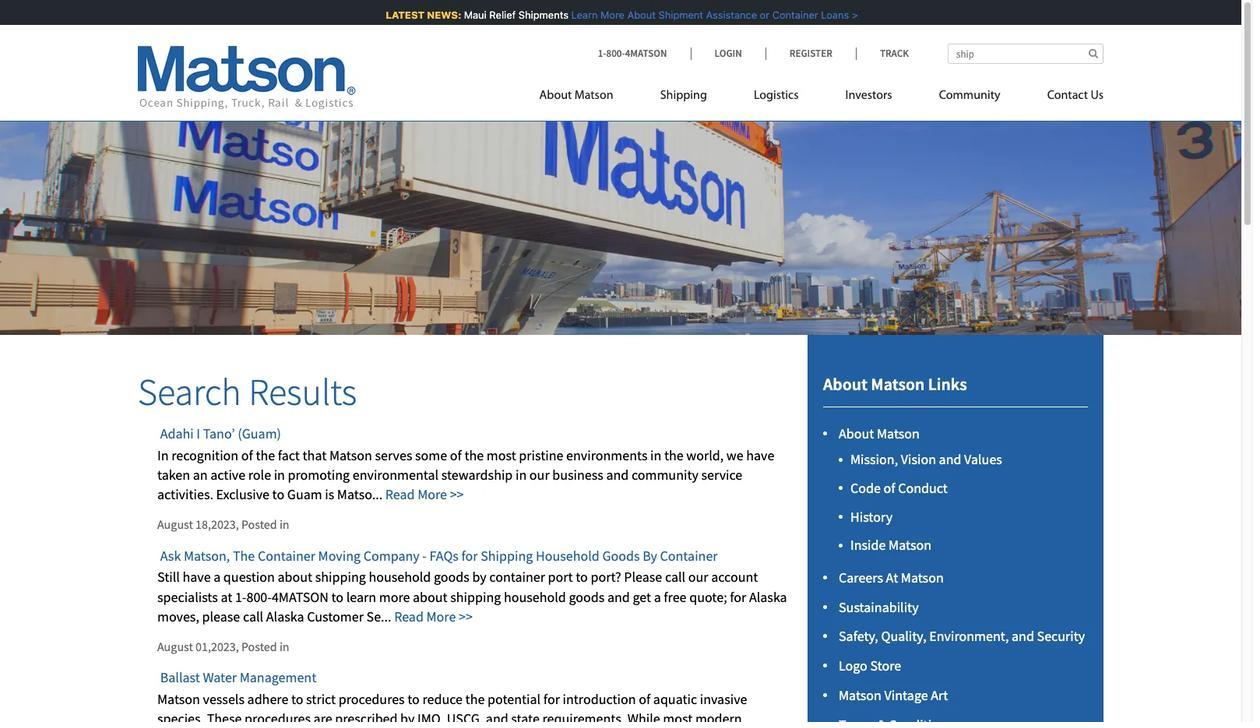 Task type: locate. For each thing, give the bounding box(es) containing it.
of up while
[[639, 691, 651, 709]]

2 vertical spatial for
[[544, 691, 560, 709]]

i
[[197, 425, 200, 443]]

and down potential
[[486, 710, 509, 722]]

for up requirements.
[[544, 691, 560, 709]]

while
[[628, 710, 661, 722]]

2 august from the top
[[157, 639, 193, 655]]

prescribed
[[335, 710, 398, 722]]

1 vertical spatial 4matson
[[272, 588, 329, 606]]

1 horizontal spatial household
[[504, 588, 566, 606]]

in
[[651, 446, 662, 464], [274, 466, 285, 484], [516, 466, 527, 484], [280, 517, 290, 533], [280, 639, 290, 655]]

container right by
[[660, 547, 718, 565]]

0 vertical spatial >>
[[450, 486, 464, 504]]

alaska
[[750, 588, 788, 606], [266, 608, 304, 626]]

about matson
[[540, 90, 614, 102], [839, 425, 920, 442]]

investors
[[846, 90, 893, 102]]

1 horizontal spatial shipping
[[451, 588, 501, 606]]

and left get on the right of page
[[608, 588, 630, 606]]

august for in recognition of the fact that matson serves some of the most pristine environments in the world, we have taken an active role in promoting environmental stewardship in our business and community service activities.  exclusive to guam is matso...
[[157, 517, 193, 533]]

august 01,2023, posted in
[[157, 639, 290, 655]]

posted down exclusive
[[242, 517, 277, 533]]

matson vintage art link
[[839, 687, 949, 704]]

learn
[[347, 588, 376, 606]]

0 vertical spatial most
[[487, 446, 516, 464]]

alaska left customer
[[266, 608, 304, 626]]

1 vertical spatial alaska
[[266, 608, 304, 626]]

container right or
[[766, 9, 812, 21]]

still have a question about shipping household goods by container port to port? please call our account specialists at 1-800-4matson to learn more about shipping household goods and get a free quote; for alaska moves, please call alaska customer se...
[[157, 569, 788, 626]]

0 horizontal spatial most
[[487, 446, 516, 464]]

0 vertical spatial call
[[665, 569, 686, 586]]

0 vertical spatial read more >>
[[386, 486, 464, 504]]

our inside still have a question about shipping household goods by container port to port? please call our account specialists at 1-800-4matson to learn more about shipping household goods and get a free quote; for alaska moves, please call alaska customer se...
[[689, 569, 709, 586]]

by inside still have a question about shipping household goods by container port to port? please call our account specialists at 1-800-4matson to learn more about shipping household goods and get a free quote; for alaska moves, please call alaska customer se...
[[473, 569, 487, 586]]

code
[[851, 479, 881, 497]]

more for of
[[418, 486, 447, 504]]

about matson inside top menu navigation
[[540, 90, 614, 102]]

relief
[[482, 9, 509, 21]]

assistance
[[699, 9, 750, 21]]

logistics link
[[731, 82, 823, 114]]

have right we
[[747, 446, 775, 464]]

0 vertical spatial a
[[214, 569, 221, 586]]

matson
[[575, 90, 614, 102], [872, 374, 925, 395], [877, 425, 920, 442], [330, 446, 372, 464], [889, 537, 932, 554], [902, 569, 944, 587], [839, 687, 882, 704], [157, 691, 200, 709]]

1-800-4matson
[[598, 47, 668, 60]]

by left the container
[[473, 569, 487, 586]]

4matson up customer
[[272, 588, 329, 606]]

household down the container
[[504, 588, 566, 606]]

question
[[224, 569, 275, 586]]

0 vertical spatial 1-
[[598, 47, 607, 60]]

0 horizontal spatial 800-
[[247, 588, 272, 606]]

read more >>
[[386, 486, 464, 504], [394, 608, 473, 626]]

fact
[[278, 446, 300, 464]]

about matson link up mission,
[[839, 425, 920, 442]]

1 horizontal spatial for
[[544, 691, 560, 709]]

or
[[753, 9, 763, 21]]

taken
[[157, 466, 190, 484]]

shipping inside "link"
[[661, 90, 708, 102]]

for right faqs
[[462, 547, 478, 565]]

to left guam
[[272, 486, 285, 504]]

1 vertical spatial about
[[413, 588, 448, 606]]

1 vertical spatial more
[[418, 486, 447, 504]]

0 vertical spatial posted
[[242, 517, 277, 533]]

careers at matson
[[839, 569, 944, 587]]

1 horizontal spatial goods
[[569, 588, 605, 606]]

0 horizontal spatial about
[[278, 569, 313, 586]]

1- right 'at'
[[235, 588, 247, 606]]

matson right that
[[330, 446, 372, 464]]

history link
[[851, 508, 893, 526]]

0 vertical spatial have
[[747, 446, 775, 464]]

2 horizontal spatial container
[[766, 9, 812, 21]]

1 horizontal spatial shipping
[[661, 90, 708, 102]]

1 horizontal spatial 800-
[[607, 47, 626, 60]]

1 horizontal spatial by
[[473, 569, 487, 586]]

have inside in recognition of the fact that matson serves some of the most pristine environments in the world, we have taken an active role in promoting environmental stewardship in our business and community service activities.  exclusive to guam is matso...
[[747, 446, 775, 464]]

read more >> down "more"
[[394, 608, 473, 626]]

art
[[931, 687, 949, 704]]

our inside in recognition of the fact that matson serves some of the most pristine environments in the world, we have taken an active role in promoting environmental stewardship in our business and community service activities.  exclusive to guam is matso...
[[530, 466, 550, 484]]

>>
[[450, 486, 464, 504], [459, 608, 473, 626]]

0 vertical spatial read
[[386, 486, 415, 504]]

4matson down shipment
[[626, 47, 668, 60]]

about right "more"
[[413, 588, 448, 606]]

pristine
[[519, 446, 564, 464]]

most up stewardship
[[487, 446, 516, 464]]

requirements.
[[543, 710, 625, 722]]

goods
[[434, 569, 470, 586], [569, 588, 605, 606]]

ballast water management matson vessels adhere to strict procedures to reduce the potential for introduction of aquatic invasive species. these procedures are prescribed by imo, uscg, and state requirements. while most moder
[[157, 669, 748, 722]]

1 horizontal spatial have
[[747, 446, 775, 464]]

1 horizontal spatial our
[[689, 569, 709, 586]]

a right get on the right of page
[[654, 588, 661, 606]]

latest news: maui relief shipments learn more about shipment assistance or container loans >
[[379, 9, 851, 21]]

the up uscg,
[[466, 691, 485, 709]]

1 vertical spatial 1-
[[235, 588, 247, 606]]

specialists
[[157, 588, 218, 606]]

read more >> link down environmental
[[386, 486, 464, 504]]

and left the security
[[1012, 628, 1035, 646]]

about matson link down 1-800-4matson
[[540, 82, 637, 114]]

posted for active
[[242, 517, 277, 533]]

for down the account in the right bottom of the page
[[730, 588, 747, 606]]

investors link
[[823, 82, 916, 114]]

and down environments
[[607, 466, 629, 484]]

1 vertical spatial by
[[401, 710, 415, 722]]

0 vertical spatial about matson link
[[540, 82, 637, 114]]

august for still have a question about shipping household goods by container port to port? please call our account specialists at 1-800-4matson to learn more about shipping household goods and get a free quote; for alaska moves, please call alaska customer se...
[[157, 639, 193, 655]]

1 vertical spatial have
[[183, 569, 211, 586]]

the inside ballast water management matson vessels adhere to strict procedures to reduce the potential for introduction of aquatic invasive species. these procedures are prescribed by imo, uscg, and state requirements. while most moder
[[466, 691, 485, 709]]

and inside still have a question about shipping household goods by container port to port? please call our account specialists at 1-800-4matson to learn more about shipping household goods and get a free quote; for alaska moves, please call alaska customer se...
[[608, 588, 630, 606]]

0 horizontal spatial container
[[258, 547, 316, 565]]

1 horizontal spatial 1-
[[598, 47, 607, 60]]

security
[[1038, 628, 1086, 646]]

environmental
[[353, 466, 439, 484]]

of
[[241, 446, 253, 464], [450, 446, 462, 464], [884, 479, 896, 497], [639, 691, 651, 709]]

0 vertical spatial alaska
[[750, 588, 788, 606]]

community
[[940, 90, 1001, 102]]

1 horizontal spatial most
[[663, 710, 693, 722]]

environments
[[567, 446, 648, 464]]

1 vertical spatial read
[[394, 608, 424, 626]]

active
[[211, 466, 246, 484]]

about
[[278, 569, 313, 586], [413, 588, 448, 606]]

call right please
[[243, 608, 264, 626]]

recognition
[[172, 446, 239, 464]]

adahi
[[160, 425, 194, 443]]

procedures down adhere
[[245, 710, 311, 722]]

species.
[[157, 710, 204, 722]]

alaska down the account in the right bottom of the page
[[750, 588, 788, 606]]

1 august from the top
[[157, 517, 193, 533]]

these
[[207, 710, 242, 722]]

blue matson logo with ocean, shipping, truck, rail and logistics written beneath it. image
[[138, 46, 356, 110]]

0 horizontal spatial by
[[401, 710, 415, 722]]

0 vertical spatial household
[[369, 569, 431, 586]]

800- inside still have a question about shipping household goods by container port to port? please call our account specialists at 1-800-4matson to learn more about shipping household goods and get a free quote; for alaska moves, please call alaska customer se...
[[247, 588, 272, 606]]

more down faqs
[[427, 608, 456, 626]]

to
[[272, 486, 285, 504], [576, 569, 588, 586], [332, 588, 344, 606], [291, 691, 304, 709], [408, 691, 420, 709]]

read down environmental
[[386, 486, 415, 504]]

1 vertical spatial posted
[[242, 639, 277, 655]]

0 horizontal spatial alaska
[[266, 608, 304, 626]]

1 posted from the top
[[242, 517, 277, 533]]

1 horizontal spatial a
[[654, 588, 661, 606]]

by left imo,
[[401, 710, 415, 722]]

1 vertical spatial about matson
[[839, 425, 920, 442]]

careers
[[839, 569, 884, 587]]

1 horizontal spatial about matson
[[839, 425, 920, 442]]

1 vertical spatial read more >> link
[[394, 608, 473, 626]]

se...
[[367, 608, 392, 626]]

2 vertical spatial more
[[427, 608, 456, 626]]

matson down 1-800-4matson
[[575, 90, 614, 102]]

1 vertical spatial 800-
[[247, 588, 272, 606]]

>> for shipping
[[459, 608, 473, 626]]

read more >> link for environmental
[[386, 486, 464, 504]]

1 horizontal spatial call
[[665, 569, 686, 586]]

0 horizontal spatial our
[[530, 466, 550, 484]]

1 vertical spatial household
[[504, 588, 566, 606]]

latest
[[379, 9, 418, 21]]

of right code
[[884, 479, 896, 497]]

read more >> link down "more"
[[394, 608, 473, 626]]

in down pristine
[[516, 466, 527, 484]]

august down moves,
[[157, 639, 193, 655]]

0 vertical spatial august
[[157, 517, 193, 533]]

inside matson link
[[851, 537, 932, 554]]

activities.
[[157, 486, 213, 504]]

call up free
[[665, 569, 686, 586]]

None search field
[[948, 44, 1104, 64]]

1 horizontal spatial 4matson
[[626, 47, 668, 60]]

1 vertical spatial our
[[689, 569, 709, 586]]

a down matson, at the bottom left
[[214, 569, 221, 586]]

0 horizontal spatial 1-
[[235, 588, 247, 606]]

shipping down 1-800-4matson link
[[661, 90, 708, 102]]

business
[[553, 466, 604, 484]]

by
[[473, 569, 487, 586], [401, 710, 415, 722]]

1- down latest news: maui relief shipments learn more about shipment assistance or container loans >
[[598, 47, 607, 60]]

search results
[[138, 369, 357, 416]]

0 horizontal spatial have
[[183, 569, 211, 586]]

in recognition of the fact that matson serves some of the most pristine environments in the world, we have taken an active role in promoting environmental stewardship in our business and community service activities.  exclusive to guam is matso...
[[157, 446, 775, 504]]

household up "more"
[[369, 569, 431, 586]]

tano'
[[203, 425, 235, 443]]

0 horizontal spatial 4matson
[[272, 588, 329, 606]]

2 posted from the top
[[242, 639, 277, 655]]

0 horizontal spatial shipping
[[315, 569, 366, 586]]

our down pristine
[[530, 466, 550, 484]]

strict
[[306, 691, 336, 709]]

shipping down the container
[[451, 588, 501, 606]]

0 vertical spatial about matson
[[540, 90, 614, 102]]

0 vertical spatial our
[[530, 466, 550, 484]]

1 vertical spatial >>
[[459, 608, 473, 626]]

1 vertical spatial goods
[[569, 588, 605, 606]]

goods down the port?
[[569, 588, 605, 606]]

matson up 'species.'
[[157, 691, 200, 709]]

1 horizontal spatial about matson link
[[839, 425, 920, 442]]

matson up the at
[[889, 537, 932, 554]]

read down "more"
[[394, 608, 424, 626]]

register link
[[766, 47, 856, 60]]

0 vertical spatial by
[[473, 569, 487, 586]]

matson inside top menu navigation
[[575, 90, 614, 102]]

0 horizontal spatial about matson
[[540, 90, 614, 102]]

0 vertical spatial about
[[278, 569, 313, 586]]

0 vertical spatial shipping
[[661, 90, 708, 102]]

0 vertical spatial read more >> link
[[386, 486, 464, 504]]

of inside about matson links section
[[884, 479, 896, 497]]

>> down the 'ask matson, the container moving company - faqs for shipping household goods by container' link
[[459, 608, 473, 626]]

inside matson
[[851, 537, 932, 554]]

august
[[157, 517, 193, 533], [157, 639, 193, 655]]

our up "quote;"
[[689, 569, 709, 586]]

adhere
[[247, 691, 289, 709]]

the up stewardship
[[465, 446, 484, 464]]

>> down stewardship
[[450, 486, 464, 504]]

company
[[364, 547, 420, 565]]

goods down faqs
[[434, 569, 470, 586]]

state
[[512, 710, 540, 722]]

1 vertical spatial for
[[730, 588, 747, 606]]

code of conduct
[[851, 479, 948, 497]]

shipping up the container
[[481, 547, 533, 565]]

shipping down moving
[[315, 569, 366, 586]]

shipping
[[315, 569, 366, 586], [451, 588, 501, 606]]

about matson down 1-800-4matson
[[540, 90, 614, 102]]

1 vertical spatial call
[[243, 608, 264, 626]]

1 vertical spatial most
[[663, 710, 693, 722]]

have
[[747, 446, 775, 464], [183, 569, 211, 586]]

august up ask
[[157, 517, 193, 533]]

800-
[[607, 47, 626, 60], [247, 588, 272, 606]]

more right "learn"
[[594, 9, 618, 21]]

800- down latest news: maui relief shipments learn more about shipment assistance or container loans >
[[607, 47, 626, 60]]

ballast water management link
[[157, 669, 317, 687]]

in up management
[[280, 639, 290, 655]]

adahi  i tano' (guam)
[[157, 425, 281, 443]]

>
[[845, 9, 851, 21]]

and inside in recognition of the fact that matson serves some of the most pristine environments in the world, we have taken an active role in promoting environmental stewardship in our business and community service activities.  exclusive to guam is matso...
[[607, 466, 629, 484]]

1 vertical spatial read more >>
[[394, 608, 473, 626]]

0 vertical spatial procedures
[[339, 691, 405, 709]]

1 vertical spatial shipping
[[481, 547, 533, 565]]

and
[[940, 450, 962, 468], [607, 466, 629, 484], [608, 588, 630, 606], [1012, 628, 1035, 646], [486, 710, 509, 722]]

read more >> link
[[386, 486, 464, 504], [394, 608, 473, 626]]

values
[[965, 450, 1003, 468]]

2 horizontal spatial for
[[730, 588, 747, 606]]

about right question
[[278, 569, 313, 586]]

more down the some
[[418, 486, 447, 504]]

have up specialists
[[183, 569, 211, 586]]

most down the aquatic
[[663, 710, 693, 722]]

0 horizontal spatial procedures
[[245, 710, 311, 722]]

0 horizontal spatial for
[[462, 547, 478, 565]]

1 vertical spatial shipping
[[451, 588, 501, 606]]

about
[[620, 9, 649, 21], [540, 90, 572, 102], [824, 374, 868, 395], [839, 425, 875, 442]]

read more >> down environmental
[[386, 486, 464, 504]]

to inside in recognition of the fact that matson serves some of the most pristine environments in the world, we have taken an active role in promoting environmental stewardship in our business and community service activities.  exclusive to guam is matso...
[[272, 486, 285, 504]]

contact us
[[1048, 90, 1104, 102]]

inside
[[851, 537, 886, 554]]

1 horizontal spatial container
[[660, 547, 718, 565]]

container right the
[[258, 547, 316, 565]]

1 vertical spatial august
[[157, 639, 193, 655]]

matson up vision
[[877, 425, 920, 442]]

search image
[[1089, 48, 1099, 58]]

procedures up the prescribed
[[339, 691, 405, 709]]

800- down question
[[247, 588, 272, 606]]

posted for 4matson
[[242, 639, 277, 655]]

posted up management
[[242, 639, 277, 655]]

0 horizontal spatial goods
[[434, 569, 470, 586]]

to left strict
[[291, 691, 304, 709]]

0 vertical spatial for
[[462, 547, 478, 565]]

read more >> link for about
[[394, 608, 473, 626]]

0 vertical spatial goods
[[434, 569, 470, 586]]

mission, vision and values
[[851, 450, 1003, 468]]

about matson up mission,
[[839, 425, 920, 442]]

1 horizontal spatial about
[[413, 588, 448, 606]]



Task type: describe. For each thing, give the bounding box(es) containing it.
in up community in the right of the page
[[651, 446, 662, 464]]

conduct
[[899, 479, 948, 497]]

matson inside ballast water management matson vessels adhere to strict procedures to reduce the potential for introduction of aquatic invasive species. these procedures are prescribed by imo, uscg, and state requirements. while most moder
[[157, 691, 200, 709]]

news:
[[420, 9, 454, 21]]

1 horizontal spatial alaska
[[750, 588, 788, 606]]

1 vertical spatial procedures
[[245, 710, 311, 722]]

mission, vision and values link
[[851, 450, 1003, 468]]

login link
[[691, 47, 766, 60]]

0 vertical spatial more
[[594, 9, 618, 21]]

learn more about shipment assistance or container loans > link
[[564, 9, 851, 21]]

loans
[[814, 9, 842, 21]]

careers at matson link
[[839, 569, 944, 587]]

faqs
[[430, 547, 459, 565]]

about matson links section
[[789, 335, 1124, 722]]

shipment
[[652, 9, 696, 21]]

about matson inside section
[[839, 425, 920, 442]]

matson vintage art
[[839, 687, 949, 704]]

sustainability
[[839, 598, 919, 616]]

community link
[[916, 82, 1025, 114]]

reduce
[[423, 691, 463, 709]]

is
[[325, 486, 335, 504]]

service
[[702, 466, 743, 484]]

more
[[379, 588, 410, 606]]

to up imo,
[[408, 691, 420, 709]]

login
[[715, 47, 743, 60]]

1- inside still have a question about shipping household goods by container port to port? please call our account specialists at 1-800-4matson to learn more about shipping household goods and get a free quote; for alaska moves, please call alaska customer se...
[[235, 588, 247, 606]]

ballast
[[160, 669, 200, 687]]

august 18,2023, posted in
[[157, 517, 290, 533]]

safety, quality, environment, and security link
[[839, 628, 1086, 646]]

some
[[415, 446, 447, 464]]

links
[[929, 374, 968, 395]]

goods
[[603, 547, 640, 565]]

an
[[193, 466, 208, 484]]

most inside in recognition of the fact that matson serves some of the most pristine environments in the world, we have taken an active role in promoting environmental stewardship in our business and community service activities.  exclusive to guam is matso...
[[487, 446, 516, 464]]

aquatic
[[654, 691, 698, 709]]

water
[[203, 669, 237, 687]]

read for environmental
[[386, 486, 415, 504]]

of up role
[[241, 446, 253, 464]]

have inside still have a question about shipping household goods by container port to port? please call our account specialists at 1-800-4matson to learn more about shipping household goods and get a free quote; for alaska moves, please call alaska customer se...
[[183, 569, 211, 586]]

top menu navigation
[[540, 82, 1104, 114]]

0 horizontal spatial a
[[214, 569, 221, 586]]

-
[[423, 547, 427, 565]]

logo store link
[[839, 657, 902, 675]]

still
[[157, 569, 180, 586]]

ask matson, the container moving company - faqs for shipping household goods by container
[[157, 547, 718, 565]]

safety,
[[839, 628, 879, 646]]

1 vertical spatial about matson link
[[839, 425, 920, 442]]

shipping link
[[637, 82, 731, 114]]

of right the some
[[450, 446, 462, 464]]

matson,
[[184, 547, 230, 565]]

>> for stewardship
[[450, 486, 464, 504]]

logistics
[[754, 90, 799, 102]]

in
[[157, 446, 169, 464]]

4matson inside still have a question about shipping household goods by container port to port? please call our account specialists at 1-800-4matson to learn more about shipping household goods and get a free quote; for alaska moves, please call alaska customer se...
[[272, 588, 329, 606]]

to up customer
[[332, 588, 344, 606]]

safety, quality, environment, and security
[[839, 628, 1086, 646]]

logo store
[[839, 657, 902, 675]]

port?
[[591, 569, 622, 586]]

more for container
[[427, 608, 456, 626]]

for inside ballast water management matson vessels adhere to strict procedures to reduce the potential for introduction of aquatic invasive species. these procedures are prescribed by imo, uscg, and state requirements. while most moder
[[544, 691, 560, 709]]

0 vertical spatial shipping
[[315, 569, 366, 586]]

quote;
[[690, 588, 728, 606]]

0 vertical spatial 4matson
[[626, 47, 668, 60]]

moves,
[[157, 608, 199, 626]]

us
[[1091, 90, 1104, 102]]

(guam)
[[238, 425, 281, 443]]

logo
[[839, 657, 868, 675]]

about inside top menu navigation
[[540, 90, 572, 102]]

moving
[[318, 547, 361, 565]]

exclusive
[[216, 486, 270, 504]]

by inside ballast water management matson vessels adhere to strict procedures to reduce the potential for introduction of aquatic invasive species. these procedures are prescribed by imo, uscg, and state requirements. while most moder
[[401, 710, 415, 722]]

management
[[240, 669, 317, 687]]

learn
[[564, 9, 591, 21]]

potential
[[488, 691, 541, 709]]

store
[[871, 657, 902, 675]]

and inside ballast water management matson vessels adhere to strict procedures to reduce the potential for introduction of aquatic invasive species. these procedures are prescribed by imo, uscg, and state requirements. while most moder
[[486, 710, 509, 722]]

at
[[221, 588, 232, 606]]

most inside ballast water management matson vessels adhere to strict procedures to reduce the potential for introduction of aquatic invasive species. these procedures are prescribed by imo, uscg, and state requirements. while most moder
[[663, 710, 693, 722]]

to right port
[[576, 569, 588, 586]]

account
[[712, 569, 759, 586]]

0 vertical spatial 800-
[[607, 47, 626, 60]]

for inside still have a question about shipping household goods by container port to port? please call our account specialists at 1-800-4matson to learn more about shipping household goods and get a free quote; for alaska moves, please call alaska customer se...
[[730, 588, 747, 606]]

0 horizontal spatial about matson link
[[540, 82, 637, 114]]

ask matson, the container moving company - faqs for shipping household goods by container link
[[157, 547, 718, 565]]

uscg,
[[447, 710, 483, 722]]

banner image
[[0, 97, 1242, 335]]

stewardship
[[442, 466, 513, 484]]

ask
[[160, 547, 181, 565]]

mission,
[[851, 450, 899, 468]]

serves
[[375, 446, 413, 464]]

maui
[[457, 9, 480, 21]]

we
[[727, 446, 744, 464]]

that
[[303, 446, 327, 464]]

code of conduct link
[[851, 479, 948, 497]]

please
[[624, 569, 663, 586]]

free
[[664, 588, 687, 606]]

matson down "logo"
[[839, 687, 882, 704]]

1 vertical spatial a
[[654, 588, 661, 606]]

matson left links
[[872, 374, 925, 395]]

by
[[643, 547, 658, 565]]

read for about
[[394, 608, 424, 626]]

shipments
[[512, 9, 562, 21]]

of inside ballast water management matson vessels adhere to strict procedures to reduce the potential for introduction of aquatic invasive species. these procedures are prescribed by imo, uscg, and state requirements. while most moder
[[639, 691, 651, 709]]

the up role
[[256, 446, 275, 464]]

0 horizontal spatial household
[[369, 569, 431, 586]]

vessels
[[203, 691, 245, 709]]

0 horizontal spatial call
[[243, 608, 264, 626]]

and right vision
[[940, 450, 962, 468]]

role
[[248, 466, 271, 484]]

Search search field
[[948, 44, 1104, 64]]

invasive
[[700, 691, 748, 709]]

1 horizontal spatial procedures
[[339, 691, 405, 709]]

community
[[632, 466, 699, 484]]

matson right the at
[[902, 569, 944, 587]]

01,2023,
[[196, 639, 239, 655]]

the up community in the right of the page
[[665, 446, 684, 464]]

in down guam
[[280, 517, 290, 533]]

in right role
[[274, 466, 285, 484]]

contact
[[1048, 90, 1089, 102]]

read more >> for about
[[394, 608, 473, 626]]

household
[[536, 547, 600, 565]]

track link
[[856, 47, 909, 60]]

container
[[490, 569, 546, 586]]

read more >> for environmental
[[386, 486, 464, 504]]

0 horizontal spatial shipping
[[481, 547, 533, 565]]

matson inside in recognition of the fact that matson serves some of the most pristine environments in the world, we have taken an active role in promoting environmental stewardship in our business and community service activities.  exclusive to guam is matso...
[[330, 446, 372, 464]]

guam
[[287, 486, 322, 504]]



Task type: vqa. For each thing, say whether or not it's contained in the screenshot.
stock information link
no



